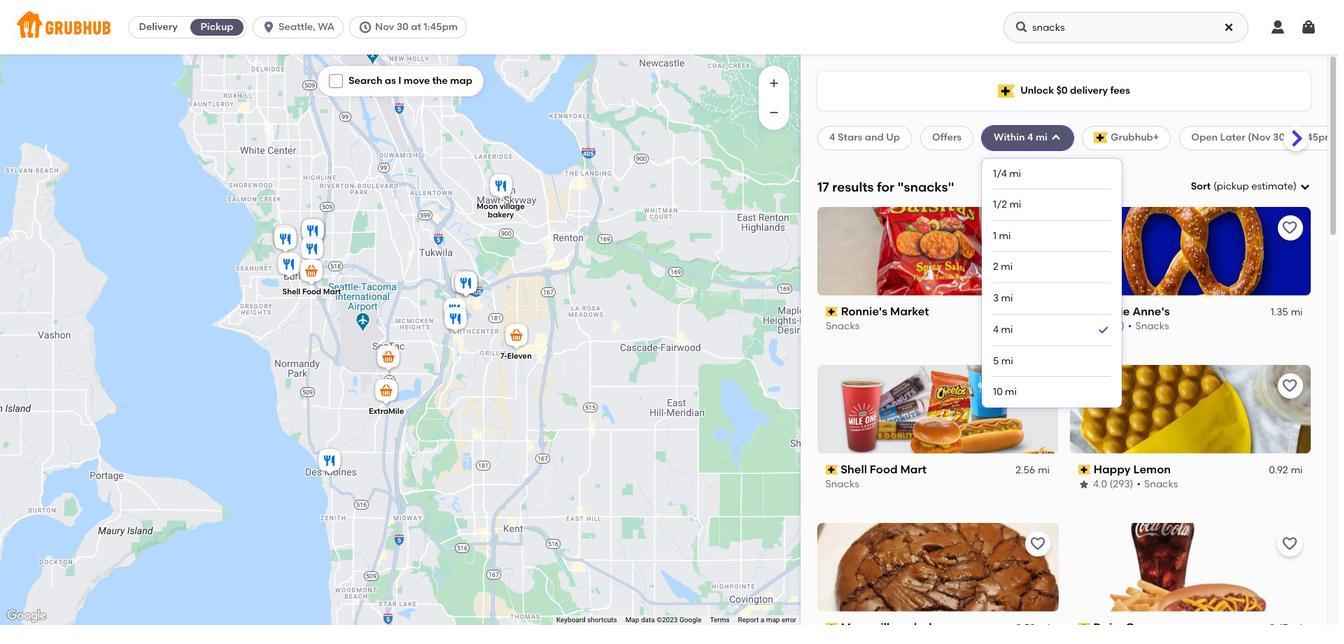 Task type: describe. For each thing, give the bounding box(es) containing it.
tacos el hass image
[[272, 225, 300, 256]]

auntie anne's
[[1094, 305, 1170, 318]]

4 mi
[[994, 324, 1013, 336]]

17
[[818, 179, 830, 195]]

eleven
[[508, 352, 532, 361]]

subscription pass image for auntie anne's
[[1079, 307, 1091, 317]]

unlock
[[1021, 85, 1055, 97]]

1:45pm
[[424, 21, 458, 33]]

moon
[[477, 202, 498, 211]]

1 horizontal spatial map
[[766, 617, 780, 625]]

none field containing sort
[[1192, 180, 1311, 194]]

4 for 4 mi
[[994, 324, 999, 336]]

open
[[1192, 132, 1218, 144]]

market
[[891, 305, 930, 318]]

2 horizontal spatial svg image
[[1270, 19, 1287, 36]]

7-eleven
[[501, 352, 532, 361]]

extramile image
[[373, 377, 401, 408]]

dairy queen image
[[271, 223, 299, 254]]

grubhub plus flag logo image for grubhub+
[[1094, 133, 1108, 144]]

(31)
[[1109, 321, 1125, 333]]

1 horizontal spatial food
[[871, 463, 898, 477]]

keyboard
[[557, 617, 586, 625]]

mart inside map region
[[323, 288, 341, 297]]

Search for food, convenience, alcohol... search field
[[1004, 12, 1249, 43]]

report a map error
[[738, 617, 797, 625]]

unlock $0 delivery fees
[[1021, 85, 1131, 97]]

ronnie's
[[841, 305, 888, 318]]

results
[[833, 179, 874, 195]]

check icon image
[[1097, 323, 1111, 337]]

mi for 10 mi
[[1006, 387, 1017, 399]]

nov 30 at 1:45pm
[[375, 21, 458, 33]]

delivery
[[139, 21, 178, 33]]

report a map error link
[[738, 617, 797, 625]]

30 inside button
[[397, 21, 409, 33]]

shortcuts
[[588, 617, 617, 625]]

1 mi
[[994, 230, 1011, 242]]

mi for 3.11 mi
[[1039, 307, 1051, 319]]

(
[[1214, 181, 1217, 193]]

1 horizontal spatial svg image
[[1224, 22, 1235, 33]]

mi for 2 mi
[[1001, 261, 1013, 273]]

happy
[[1094, 463, 1131, 477]]

later
[[1221, 132, 1246, 144]]

search as i move the map
[[349, 75, 473, 87]]

nov
[[375, 21, 394, 33]]

)
[[1294, 181, 1297, 193]]

nothing bundt cakes image
[[442, 305, 470, 336]]

seattle,
[[279, 21, 316, 33]]

sort
[[1192, 181, 1211, 193]]

mi for 1/2 mi
[[1010, 199, 1022, 211]]

1 vertical spatial shell food mart
[[841, 463, 927, 477]]

grubhub+
[[1111, 132, 1160, 144]]

report
[[738, 617, 759, 625]]

pickup
[[201, 21, 234, 33]]

10 mi
[[994, 387, 1017, 399]]

1:45pm)
[[1301, 132, 1339, 144]]

subscription pass image for shell food mart
[[826, 466, 839, 475]]

4 mi option
[[994, 315, 1111, 346]]

plus icon image
[[767, 76, 781, 90]]

1.35
[[1271, 307, 1288, 319]]

nov 30 at 1:45pm button
[[349, 16, 473, 39]]

terms
[[710, 617, 730, 625]]

fees
[[1111, 85, 1131, 97]]

list box containing 1/4 mi
[[994, 159, 1111, 408]]

mi for 1 mi
[[1000, 230, 1011, 242]]

0 horizontal spatial •
[[1128, 321, 1132, 333]]

ronnie's market logo image
[[818, 207, 1059, 296]]

7-
[[501, 352, 508, 361]]

jamba image
[[449, 269, 477, 300]]

auntie anne's logo image
[[1070, 207, 1311, 296]]

ronnie's market
[[841, 305, 930, 318]]

mi for 2.56 mi
[[1039, 465, 1051, 477]]

village
[[500, 202, 525, 211]]

save this restaurant button for ronnie's market
[[1025, 216, 1051, 241]]

map
[[626, 617, 640, 625]]

data
[[641, 617, 655, 625]]

17 results for "snacks"
[[818, 179, 955, 195]]

save this restaurant image for happy lemon logo
[[1282, 378, 1299, 395]]

sea tac marathon image
[[375, 344, 403, 375]]

anne's
[[1133, 305, 1170, 318]]

i
[[399, 75, 402, 87]]

pickup button
[[188, 16, 247, 39]]

3.7 (31) • snacks
[[1093, 321, 1169, 333]]

1
[[994, 230, 997, 242]]

happy lemon image
[[441, 296, 469, 327]]

3.7
[[1093, 321, 1106, 333]]

the
[[432, 75, 448, 87]]

and
[[865, 132, 884, 144]]

0 horizontal spatial map
[[450, 75, 473, 87]]

mi for 3 mi
[[1002, 293, 1013, 305]]

happy lemon
[[1094, 463, 1171, 477]]

3.11
[[1021, 307, 1036, 319]]

stars
[[838, 132, 863, 144]]

move
[[404, 75, 430, 87]]

mi for 1/4 mi
[[1010, 168, 1022, 180]]

seattle, wa button
[[253, 16, 349, 39]]

auntie anne's image
[[452, 270, 480, 300]]

4 stars and up
[[830, 132, 900, 144]]

1/2 mi
[[994, 199, 1022, 211]]

within
[[994, 132, 1025, 144]]



Task type: locate. For each thing, give the bounding box(es) containing it.
mi right 2
[[1001, 261, 1013, 273]]

mart down shell food mart logo
[[901, 463, 927, 477]]

save this restaurant image for dairy queen logo
[[1282, 536, 1299, 553]]

4 down 3 on the top right
[[994, 324, 999, 336]]

food inside map region
[[302, 288, 321, 297]]

dairy queen logo image
[[1070, 523, 1311, 612]]

delivery button
[[129, 16, 188, 39]]

shell food mart image
[[298, 258, 326, 288]]

estimate
[[1252, 181, 1294, 193]]

mi right 3 on the top right
[[1002, 293, 1013, 305]]

antojitos michalisco 1st ave image
[[299, 217, 327, 248]]

bakery
[[488, 210, 514, 220]]

a
[[761, 617, 765, 625]]

mi right 0.92
[[1291, 465, 1303, 477]]

0 vertical spatial shell food mart
[[283, 288, 341, 297]]

30 right '(nov' at the top of page
[[1274, 132, 1286, 144]]

shell food mart logo image
[[818, 365, 1059, 454]]

1 vertical spatial shell
[[841, 463, 868, 477]]

1 horizontal spatial 4
[[994, 324, 999, 336]]

map right the
[[450, 75, 473, 87]]

10
[[994, 387, 1003, 399]]

©2023
[[657, 617, 678, 625]]

keyboard shortcuts
[[557, 617, 617, 625]]

shell food mart inside map region
[[283, 288, 341, 297]]

4 left the stars
[[830, 132, 836, 144]]

1 horizontal spatial at
[[1288, 132, 1298, 144]]

3 mi
[[994, 293, 1013, 305]]

grubhub plus flag logo image left grubhub+ on the right top
[[1094, 133, 1108, 144]]

1/4
[[994, 168, 1007, 180]]

$0
[[1057, 85, 1068, 97]]

1 vertical spatial save this restaurant image
[[1282, 536, 1299, 553]]

1.35 mi
[[1271, 307, 1303, 319]]

"snacks"
[[898, 179, 955, 195]]

0 horizontal spatial shell food mart
[[283, 288, 341, 297]]

sort ( pickup estimate )
[[1192, 181, 1297, 193]]

shell
[[283, 288, 301, 297], [841, 463, 868, 477]]

1 save this restaurant image from the top
[[1282, 378, 1299, 395]]

shell inside map region
[[283, 288, 301, 297]]

map region
[[0, 0, 829, 626]]

subscription pass image
[[826, 307, 839, 317], [1079, 307, 1091, 317], [826, 466, 839, 475], [1079, 466, 1091, 475], [826, 624, 839, 626]]

1/4 mi
[[994, 168, 1022, 180]]

mi right 5
[[1002, 355, 1014, 367]]

4.0
[[1093, 479, 1107, 491]]

0 horizontal spatial mart
[[323, 288, 341, 297]]

0 vertical spatial grubhub plus flag logo image
[[999, 84, 1015, 98]]

0 horizontal spatial food
[[302, 288, 321, 297]]

1 vertical spatial 30
[[1274, 132, 1286, 144]]

mi right 1/4
[[1010, 168, 1022, 180]]

main navigation navigation
[[0, 0, 1339, 55]]

keyboard shortcuts button
[[557, 616, 617, 626]]

0.92
[[1269, 465, 1288, 477]]

0 vertical spatial 30
[[397, 21, 409, 33]]

at
[[411, 21, 421, 33], [1288, 132, 1298, 144]]

offers
[[933, 132, 962, 144]]

mi inside option
[[1002, 324, 1013, 336]]

4.0 (293)
[[1093, 479, 1134, 491]]

5 mi
[[994, 355, 1014, 367]]

save this restaurant image
[[1282, 378, 1299, 395], [1282, 536, 1299, 553]]

1 vertical spatial map
[[766, 617, 780, 625]]

save this restaurant button for happy lemon
[[1278, 374, 1303, 399]]

4 for 4 stars and up
[[830, 132, 836, 144]]

map right a
[[766, 617, 780, 625]]

up
[[887, 132, 900, 144]]

1 horizontal spatial mart
[[901, 463, 927, 477]]

0 vertical spatial shell
[[283, 288, 301, 297]]

mi right 3.11
[[1039, 307, 1051, 319]]

0 vertical spatial at
[[411, 21, 421, 33]]

1 horizontal spatial shell
[[841, 463, 868, 477]]

save this restaurant image
[[1030, 220, 1046, 237], [1282, 220, 1299, 237], [1030, 536, 1046, 553]]

for
[[877, 179, 895, 195]]

mi right within
[[1036, 132, 1048, 144]]

shell food mart
[[283, 288, 341, 297], [841, 463, 927, 477]]

4 inside option
[[994, 324, 999, 336]]

4
[[830, 132, 836, 144], [1028, 132, 1034, 144], [994, 324, 999, 336]]

0 vertical spatial food
[[302, 288, 321, 297]]

1 vertical spatial •
[[1137, 479, 1141, 491]]

2.56
[[1017, 465, 1036, 477]]

auntie
[[1094, 305, 1130, 318]]

0 vertical spatial •
[[1128, 321, 1132, 333]]

mart
[[323, 288, 341, 297], [901, 463, 927, 477]]

2.56 mi
[[1017, 465, 1051, 477]]

0 horizontal spatial shell
[[283, 288, 301, 297]]

mart down pierro bakery icon
[[323, 288, 341, 297]]

None field
[[1192, 180, 1311, 194]]

0 horizontal spatial 4
[[830, 132, 836, 144]]

mi for 0.92 mi
[[1291, 465, 1303, 477]]

grubhub plus flag logo image
[[999, 84, 1015, 98], [1094, 133, 1108, 144]]

0 horizontal spatial grubhub plus flag logo image
[[999, 84, 1015, 98]]

2 horizontal spatial 4
[[1028, 132, 1034, 144]]

moon village bakery logo image
[[818, 523, 1059, 612]]

extramile
[[369, 408, 404, 417]]

search
[[349, 75, 383, 87]]

1 horizontal spatial grubhub plus flag logo image
[[1094, 133, 1108, 144]]

1 vertical spatial food
[[871, 463, 898, 477]]

(nov
[[1249, 132, 1271, 144]]

1 horizontal spatial shell food mart
[[841, 463, 927, 477]]

7 eleven image
[[503, 322, 531, 353]]

google
[[680, 617, 702, 625]]

2
[[994, 261, 999, 273]]

• right (31)
[[1128, 321, 1132, 333]]

lemon
[[1134, 463, 1171, 477]]

1 vertical spatial mart
[[901, 463, 927, 477]]

minus icon image
[[767, 106, 781, 120]]

svg image
[[1270, 19, 1287, 36], [1224, 22, 1235, 33], [1051, 133, 1062, 144]]

seattle, wa
[[279, 21, 335, 33]]

3.11 mi
[[1021, 307, 1051, 319]]

moon village bakery image
[[487, 172, 515, 203]]

mi for 4 mi
[[1002, 324, 1013, 336]]

1 horizontal spatial •
[[1137, 479, 1141, 491]]

svg image inside nov 30 at 1:45pm button
[[358, 20, 372, 34]]

grubhub plus flag logo image left unlock at the top right of the page
[[999, 84, 1015, 98]]

2 mi
[[994, 261, 1013, 273]]

mi right 1/2
[[1010, 199, 1022, 211]]

mi right 1
[[1000, 230, 1011, 242]]

•
[[1128, 321, 1132, 333], [1137, 479, 1141, 491]]

3
[[994, 293, 999, 305]]

wa
[[318, 21, 335, 33]]

30 right nov
[[397, 21, 409, 33]]

5
[[994, 355, 1000, 367]]

30
[[397, 21, 409, 33], [1274, 132, 1286, 144]]

0 vertical spatial save this restaurant image
[[1282, 378, 1299, 395]]

0 horizontal spatial at
[[411, 21, 421, 33]]

as
[[385, 75, 396, 87]]

map data ©2023 google
[[626, 617, 702, 625]]

error
[[782, 617, 797, 625]]

1 horizontal spatial 30
[[1274, 132, 1286, 144]]

mi right the 2.56
[[1039, 465, 1051, 477]]

star icon image
[[1079, 480, 1090, 491]]

marina market & deli image
[[316, 447, 344, 478]]

save this restaurant image for auntie anne's
[[1282, 220, 1299, 237]]

map
[[450, 75, 473, 87], [766, 617, 780, 625]]

mi
[[1036, 132, 1048, 144], [1010, 168, 1022, 180], [1010, 199, 1022, 211], [1000, 230, 1011, 242], [1001, 261, 1013, 273], [1002, 293, 1013, 305], [1039, 307, 1051, 319], [1291, 307, 1303, 319], [1002, 324, 1013, 336], [1002, 355, 1014, 367], [1006, 387, 1017, 399], [1039, 465, 1051, 477], [1291, 465, 1303, 477]]

happy lemon logo image
[[1070, 365, 1311, 454]]

1 vertical spatial at
[[1288, 132, 1298, 144]]

0 vertical spatial mart
[[323, 288, 341, 297]]

at inside button
[[411, 21, 421, 33]]

ronnie's market image
[[275, 251, 303, 281]]

0 horizontal spatial svg image
[[1051, 133, 1062, 144]]

pickup
[[1217, 181, 1250, 193]]

1 vertical spatial grubhub plus flag logo image
[[1094, 133, 1108, 144]]

1/2
[[994, 199, 1008, 211]]

save this restaurant image for ronnie's market
[[1030, 220, 1046, 237]]

0.92 mi
[[1269, 465, 1303, 477]]

• down happy lemon
[[1137, 479, 1141, 491]]

mi for 1.35 mi
[[1291, 307, 1303, 319]]

subscription pass image
[[1079, 624, 1091, 626]]

subscription pass image for ronnie's market
[[826, 307, 839, 317]]

save this restaurant button for auntie anne's
[[1278, 216, 1303, 241]]

0 horizontal spatial 30
[[397, 21, 409, 33]]

royce' washington - westfield southcenter mall image
[[452, 270, 480, 300]]

(293)
[[1110, 479, 1134, 491]]

mawadda cafe image
[[299, 217, 327, 248]]

0 vertical spatial map
[[450, 75, 473, 87]]

mi right the 1.35
[[1291, 307, 1303, 319]]

list box
[[994, 159, 1111, 408]]

svg image inside seattle, wa button
[[262, 20, 276, 34]]

mi for 5 mi
[[1002, 355, 1014, 367]]

save this restaurant button
[[1025, 216, 1051, 241], [1278, 216, 1303, 241], [1278, 374, 1303, 399], [1025, 532, 1051, 557], [1278, 532, 1303, 557]]

mi right 10
[[1006, 387, 1017, 399]]

mi up 5 mi
[[1002, 324, 1013, 336]]

svg image
[[1301, 19, 1318, 36], [262, 20, 276, 34], [358, 20, 372, 34], [1015, 20, 1029, 34], [332, 77, 340, 86], [1300, 181, 1311, 193]]

google image
[[4, 608, 50, 626]]

delivery
[[1071, 85, 1108, 97]]

at left 1:45pm
[[411, 21, 421, 33]]

grubhub plus flag logo image for unlock $0 delivery fees
[[999, 84, 1015, 98]]

2 save this restaurant image from the top
[[1282, 536, 1299, 553]]

• snacks
[[1137, 479, 1178, 491]]

subscription pass image for happy lemon
[[1079, 466, 1091, 475]]

pierro bakery image
[[298, 235, 326, 266]]

at left 1:45pm) at the top right of page
[[1288, 132, 1298, 144]]

food
[[302, 288, 321, 297], [871, 463, 898, 477]]

snacks
[[826, 321, 860, 333], [1136, 321, 1169, 333], [826, 479, 860, 491], [1144, 479, 1178, 491]]

within 4 mi
[[994, 132, 1048, 144]]

4 right within
[[1028, 132, 1034, 144]]



Task type: vqa. For each thing, say whether or not it's contained in the screenshot.
The Best Seller 6. B.B.Q Beef Short Ribs
no



